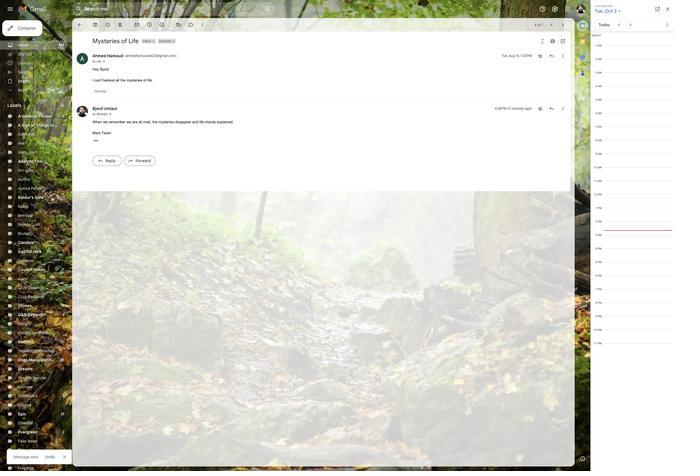 Task type: locate. For each thing, give the bounding box(es) containing it.
the right the mad,
[[152, 120, 158, 124]]

0 vertical spatial 4
[[535, 23, 537, 27]]

petals
[[31, 186, 42, 191]]

cozy radiance link
[[18, 294, 45, 299]]

0 vertical spatial demons
[[159, 39, 171, 43]]

we right when
[[103, 120, 108, 124]]

1 for analyze this
[[63, 159, 64, 163]]

cozy dewdrop link
[[18, 285, 44, 290]]

dreamy wander link
[[18, 375, 47, 380]]

dewdrop down demons link
[[18, 348, 34, 353]]

dewdrop enchanted
[[18, 348, 54, 353]]

None search field
[[72, 2, 275, 16]]

a left "sign"
[[18, 123, 21, 128]]

dewdrop up radiance
[[28, 285, 44, 290]]

move to image
[[176, 22, 182, 28]]

enchant
[[18, 384, 33, 390]]

aurora for aurora petals
[[18, 186, 30, 191]]

of left life
[[121, 37, 127, 45]]

advanced search options image
[[262, 3, 273, 14]]

starred
[[18, 52, 31, 57]]

1 vertical spatial a
[[18, 123, 21, 128]]

evergreen link
[[18, 430, 38, 435]]

4 up the come
[[62, 114, 64, 118]]

0 vertical spatial all
[[116, 78, 120, 82]]

of inside labels navigation
[[31, 123, 35, 128]]

4 for 4
[[62, 114, 64, 118]]

2 1 from the top
[[63, 159, 64, 163]]

brutality link
[[18, 231, 33, 236]]

sign
[[22, 123, 30, 128]]

starred link
[[18, 52, 31, 57]]

5 1 from the top
[[63, 367, 64, 371]]

ahmed up me
[[93, 53, 106, 58]]

epic
[[18, 412, 26, 417]]

ballsy
[[18, 204, 28, 209]]

report spam image
[[105, 22, 111, 28]]

2 a from the top
[[18, 123, 21, 128]]

alert, alert link
[[18, 150, 37, 155]]

hey bjord,
[[93, 67, 111, 71]]

aug
[[509, 54, 515, 58]]

0 vertical spatial to
[[93, 59, 96, 63]]

hamoud
[[107, 53, 123, 58]]

to left the come
[[50, 123, 54, 128]]

Not starred checkbox
[[538, 53, 543, 59]]

fake news
[[18, 439, 37, 444]]

delight for delight sunshine
[[18, 330, 31, 335]]

dreams link
[[18, 366, 33, 371]]

archive image
[[93, 22, 98, 28]]

we left are
[[127, 120, 131, 124]]

analyze this link
[[18, 159, 42, 164]]

not starred image
[[538, 106, 543, 111]]

Search mail text field
[[85, 6, 248, 12]]

to for to me
[[93, 59, 96, 63]]

1 right the things
[[63, 123, 64, 127]]

show details image down umlaut
[[109, 112, 112, 116]]

demons down add to tasks image
[[159, 39, 171, 43]]

1 vertical spatial to
[[93, 112, 96, 116]]

aurora down art-gate
[[18, 177, 30, 182]]

enchanted up "manipulating"
[[35, 348, 54, 353]]

older image
[[560, 22, 566, 28]]

inbox up starred link
[[18, 43, 29, 48]]

cozy dewdrop
[[18, 285, 44, 290]]

1 vertical spatial delight
[[18, 330, 31, 335]]

aurora
[[18, 177, 30, 182], [18, 186, 30, 191]]

gmail image
[[18, 3, 49, 15]]

0 vertical spatial aurora
[[18, 177, 30, 182]]

1 horizontal spatial alert
[[29, 150, 37, 155]]

1
[[63, 123, 64, 127], [63, 159, 64, 163], [63, 195, 64, 199], [63, 249, 64, 254], [63, 367, 64, 371]]

reply
[[105, 158, 116, 163]]

alert up analyze this link on the top left
[[29, 150, 37, 155]]

0 horizontal spatial mysteries
[[127, 78, 142, 82]]

cozy for cozy dewdrop
[[18, 285, 27, 290]]

cozy down council
[[18, 276, 27, 281]]

2 aurora from the top
[[18, 186, 30, 191]]

mad,
[[143, 120, 151, 124]]

2 vertical spatial to
[[50, 123, 54, 128]]

alert
[[7, 13, 582, 464]]

main menu image
[[7, 6, 14, 12]]

add to tasks image
[[159, 22, 165, 28]]

aurora down aurora link
[[18, 186, 30, 191]]

1 delight from the top
[[18, 321, 31, 326]]

2 vertical spatial ahmed
[[97, 112, 107, 116]]

3 1 from the top
[[63, 195, 64, 199]]

capital
[[18, 249, 32, 254]]

1 down 22
[[63, 249, 64, 254]]

1 horizontal spatial 4
[[535, 23, 537, 27]]

demons button
[[158, 39, 172, 44]]

cozy down cozy link
[[18, 285, 27, 290]]

labels
[[7, 103, 21, 108]]

0 vertical spatial the
[[121, 78, 126, 82]]

tab list
[[575, 18, 591, 451]]

news
[[27, 439, 37, 444]]

godless
[[22, 114, 37, 119]]

1 horizontal spatial we
[[127, 120, 131, 124]]

1 we from the left
[[103, 120, 108, 124]]

demons for demons button
[[159, 39, 171, 43]]

mysteries of life
[[93, 37, 139, 45]]

0 vertical spatial delight
[[18, 321, 31, 326]]

1 horizontal spatial inbox
[[143, 39, 151, 43]]

1 horizontal spatial mysteries
[[159, 120, 174, 124]]

come
[[55, 123, 66, 128]]

1 right this
[[63, 159, 64, 163]]

1 down '25'
[[63, 367, 64, 371]]

fix-a-flat
[[18, 457, 36, 462]]

0 horizontal spatial alert
[[18, 141, 27, 146]]

1 vertical spatial 4
[[62, 114, 64, 118]]

message sent
[[14, 454, 38, 459]]

1 vertical spatial aurora
[[18, 186, 30, 191]]

3
[[62, 313, 64, 317]]

1 a from the top
[[18, 114, 21, 119]]

inbox inside button
[[143, 39, 151, 43]]

betrayal
[[18, 213, 33, 218]]

0 horizontal spatial the
[[121, 78, 126, 82]]

2
[[63, 430, 64, 434]]

0 horizontal spatial show details image
[[102, 60, 106, 63]]

1 vertical spatial ahmed
[[95, 89, 106, 93]]

inbox inside labels navigation
[[18, 43, 29, 48]]

gate
[[35, 195, 44, 200]]

0 horizontal spatial all
[[116, 78, 120, 82]]

the
[[121, 78, 126, 82], [152, 120, 158, 124]]

0 horizontal spatial we
[[103, 120, 108, 124]]

candela
[[18, 240, 34, 245]]

1 vertical spatial all
[[139, 120, 142, 124]]

2 delight from the top
[[18, 330, 31, 335]]

demons down the delight sunshine link
[[18, 339, 34, 344]]

4:38 pm (0 minutes ago)
[[495, 106, 532, 110]]

list
[[72, 47, 566, 171]]

0 horizontal spatial inbox
[[18, 43, 29, 48]]

to down bjord
[[93, 112, 96, 116]]

2 vertical spatial cozy
[[18, 294, 27, 299]]

alert containing message sent
[[7, 13, 582, 464]]

aurora petals
[[18, 186, 42, 191]]

message
[[14, 454, 30, 459]]

1 vertical spatial cozy
[[18, 285, 27, 290]]

all
[[116, 78, 120, 82], [139, 120, 142, 124]]

list containing ahmed hamoud
[[72, 47, 566, 171]]

demons inside labels navigation
[[18, 339, 34, 344]]

aurora for aurora link
[[18, 177, 30, 182]]

dogs manipulating time link
[[18, 357, 64, 362]]

back to inbox image
[[77, 22, 82, 28]]

radiance
[[28, 294, 45, 299]]

mysteries left the disappear
[[159, 120, 174, 124]]

believe
[[103, 78, 115, 82]]

demons inside button
[[159, 39, 171, 43]]

show details image
[[102, 60, 106, 63], [109, 112, 112, 116]]

2 cozy from the top
[[18, 285, 27, 290]]

notes
[[34, 267, 45, 272]]

mark as unread image
[[134, 22, 140, 28]]

show details image right me
[[102, 60, 106, 63]]

ahmed down bjord umlaut
[[97, 112, 107, 116]]

delight down d&d at left
[[18, 321, 31, 326]]

ahmed right -
[[95, 89, 106, 93]]

1 vertical spatial demons
[[18, 339, 34, 344]]

art-gate link
[[18, 168, 33, 173]]

mark
[[93, 131, 101, 135]]

all right the believe
[[116, 78, 120, 82]]

1 horizontal spatial demons
[[159, 39, 171, 43]]

fix-
[[18, 457, 25, 462]]

of left life.
[[143, 78, 146, 82]]

143
[[59, 43, 64, 47]]

more button
[[0, 86, 68, 95]]

support image
[[540, 6, 546, 12]]

to
[[93, 59, 96, 63], [93, 112, 96, 116], [50, 123, 54, 128]]

4 for 4 of 7
[[535, 23, 537, 27]]

a left the godless
[[18, 114, 21, 119]]

enchanted down "enchant"
[[18, 393, 37, 399]]

4:38 pm (0 minutes ago) cell
[[495, 106, 532, 111]]

dreams
[[18, 366, 33, 371]]

0 vertical spatial alert
[[18, 141, 27, 146]]

labels navigation
[[0, 18, 72, 471]]

1 aurora from the top
[[18, 177, 30, 182]]

cozy radiance
[[18, 294, 45, 299]]

1 cozy from the top
[[18, 276, 27, 281]]

1 horizontal spatial the
[[152, 120, 158, 124]]

alert up alert,
[[18, 141, 27, 146]]

to left me
[[93, 59, 96, 63]]

0 horizontal spatial demons
[[18, 339, 34, 344]]

cozy for cozy radiance
[[18, 294, 27, 299]]

show trimmed content image
[[93, 139, 99, 142]]

mysteries left life.
[[127, 78, 142, 82]]

things
[[36, 123, 49, 128]]

delight down delight link
[[18, 330, 31, 335]]

inbox right life
[[143, 39, 151, 43]]

1 vertical spatial enchanted
[[18, 393, 37, 399]]

show details image for me
[[102, 60, 106, 63]]

snooze image
[[147, 22, 152, 28]]

of right "sign"
[[31, 123, 35, 128]]

>
[[175, 54, 177, 58]]

i
[[93, 78, 94, 82]]

1 right gate
[[63, 195, 64, 199]]

snoozed link
[[18, 61, 34, 66]]

0 vertical spatial enchanted
[[35, 348, 54, 353]]

1 1 from the top
[[63, 123, 64, 127]]

side panel section
[[575, 18, 591, 467]]

cozy up crimes link
[[18, 294, 27, 299]]

1 vertical spatial mysteries
[[159, 120, 174, 124]]

0 vertical spatial ahmed
[[93, 53, 106, 58]]

to inside labels navigation
[[50, 123, 54, 128]]

1 vertical spatial show details image
[[109, 112, 112, 116]]

compose button
[[2, 20, 42, 36]]

the right the believe
[[121, 78, 126, 82]]

3 cozy from the top
[[18, 294, 27, 299]]

ahmed for to
[[97, 112, 107, 116]]

dewdrop
[[28, 285, 44, 290], [18, 348, 34, 353]]

to me
[[93, 59, 101, 63]]

beyond
[[28, 312, 42, 317]]

sunshine
[[32, 330, 48, 335]]

wander
[[33, 375, 47, 380]]

a
[[18, 114, 21, 119], [18, 123, 21, 128]]

2 we from the left
[[127, 120, 131, 124]]

freedom
[[18, 466, 34, 471]]

0 horizontal spatial 4
[[62, 114, 64, 118]]

adjective link
[[18, 132, 35, 137]]

1 horizontal spatial show details image
[[109, 112, 112, 116]]

labels image
[[188, 22, 194, 28]]

throne
[[38, 114, 52, 119]]

idea
[[33, 249, 41, 254]]

0 vertical spatial a
[[18, 114, 21, 119]]

0 vertical spatial cozy
[[18, 276, 27, 281]]

4 inside labels navigation
[[62, 114, 64, 118]]

4 1 from the top
[[63, 249, 64, 254]]

4 left "7"
[[535, 23, 537, 27]]

all right are
[[139, 120, 142, 124]]

enchanted
[[35, 348, 54, 353], [18, 393, 37, 399]]

collapse
[[18, 258, 34, 263]]

21
[[61, 267, 64, 272]]

0 vertical spatial show details image
[[102, 60, 106, 63]]



Task type: describe. For each thing, give the bounding box(es) containing it.
d&d beyond link
[[18, 312, 42, 317]]

ahmed hamoud < ahmedhamoudee23@gmail.com >
[[93, 53, 177, 58]]

time
[[55, 357, 64, 362]]

council notes
[[18, 267, 45, 272]]

delete image
[[117, 22, 123, 28]]

are
[[132, 120, 138, 124]]

dogs manipulating time
[[18, 357, 64, 362]]

1 vertical spatial the
[[152, 120, 158, 124]]

6
[[62, 79, 64, 83]]

remember
[[109, 120, 126, 124]]

analyze this
[[18, 159, 42, 164]]

aurora petals link
[[18, 186, 42, 191]]

4 of 7
[[535, 23, 543, 27]]

ahmedhamoudee23@gmail.com
[[126, 54, 175, 58]]

a sign of things to come link
[[18, 123, 66, 128]]

enchanted link
[[18, 393, 37, 399]]

delight sunshine
[[18, 330, 48, 335]]

when we remember we are all mad, the mysteries disappear and life stands explained.
[[93, 120, 234, 124]]

1 for capital idea
[[63, 249, 64, 254]]

delight sunshine link
[[18, 330, 48, 335]]

false alarm
[[18, 448, 39, 453]]

sent
[[18, 70, 26, 75]]

evergreen
[[18, 430, 38, 435]]

4:38 pm
[[495, 106, 507, 110]]

crimes link
[[18, 303, 32, 308]]

collapse link
[[18, 258, 34, 263]]

dreamy
[[18, 375, 32, 380]]

undo
[[45, 454, 55, 459]]

betrayal link
[[18, 213, 33, 218]]

fake news link
[[18, 439, 37, 444]]

breeze lush
[[18, 222, 40, 227]]

-
[[93, 89, 94, 93]]

me
[[97, 59, 101, 63]]

Not starred checkbox
[[538, 106, 543, 111]]

ballsy link
[[18, 204, 28, 209]]

life.
[[147, 78, 153, 82]]

0 vertical spatial mysteries
[[127, 78, 142, 82]]

1 for dreams
[[63, 367, 64, 371]]

enigma
[[18, 402, 31, 408]]

1 horizontal spatial all
[[139, 120, 142, 124]]

capital idea
[[18, 249, 41, 254]]

manipulating
[[29, 357, 54, 362]]

snoozed
[[18, 61, 34, 66]]

alert link
[[18, 141, 27, 146]]

labels heading
[[7, 103, 60, 108]]

not starred image
[[538, 53, 543, 59]]

alert,
[[18, 150, 28, 155]]

1 vertical spatial alert
[[29, 150, 37, 155]]

breeze lush link
[[18, 222, 40, 227]]

analyze
[[18, 159, 33, 164]]

enchant link
[[18, 384, 33, 390]]

minutes
[[512, 106, 524, 110]]

fix-a-flat link
[[18, 457, 36, 462]]

baldur's
[[18, 195, 34, 200]]

<
[[124, 54, 126, 58]]

7
[[542, 23, 543, 27]]

drafts
[[18, 79, 30, 84]]

undo alert
[[43, 452, 57, 462]]

life
[[199, 120, 204, 124]]

art-gate
[[18, 168, 33, 173]]

art-
[[18, 168, 25, 173]]

ahmed hamoud cell
[[93, 53, 177, 58]]

when
[[93, 120, 102, 124]]

breeze
[[18, 222, 30, 227]]

false alarm link
[[18, 448, 39, 453]]

a-
[[25, 457, 29, 462]]

crimes
[[18, 303, 32, 308]]

settings image
[[552, 6, 559, 12]]

1 for a sign of things to come
[[63, 123, 64, 127]]

(0
[[508, 106, 511, 110]]

tue, aug 15, 1:33 pm cell
[[502, 53, 532, 59]]

adjective
[[18, 132, 35, 137]]

baldur's gate
[[18, 195, 44, 200]]

a godless throne link
[[18, 114, 52, 119]]

stands
[[205, 120, 216, 124]]

0 vertical spatial dewdrop
[[28, 285, 44, 290]]

1 vertical spatial dewdrop
[[18, 348, 34, 353]]

23
[[61, 412, 64, 416]]

council notes link
[[18, 267, 45, 272]]

1 for baldur's gate
[[63, 195, 64, 199]]

bjord,
[[100, 67, 110, 71]]

show details image for ahmed
[[109, 112, 112, 116]]

cozy for cozy link
[[18, 276, 27, 281]]

inbox for inbox link
[[18, 43, 29, 48]]

umlaut
[[104, 106, 117, 111]]

demons link
[[18, 339, 34, 344]]

ethereal link
[[18, 421, 33, 426]]

1:33 pm
[[521, 54, 532, 58]]

more image
[[200, 22, 205, 28]]

a for a godless throne
[[18, 114, 21, 119]]

gate
[[25, 168, 33, 173]]

inbox link
[[18, 43, 29, 48]]

compose
[[18, 26, 36, 31]]

lush
[[32, 222, 40, 227]]

inbox for inbox button
[[143, 39, 151, 43]]

a godless throne
[[18, 114, 52, 119]]

delight for delight link
[[18, 321, 31, 326]]

dreamy wander
[[18, 375, 47, 380]]

a for a sign of things to come
[[18, 123, 21, 128]]

newer image
[[549, 22, 555, 28]]

search mail image
[[74, 4, 84, 14]]

demons for demons link
[[18, 339, 34, 344]]

candela link
[[18, 240, 34, 245]]

baldur's gate link
[[18, 195, 44, 200]]

ahmed for -
[[95, 89, 106, 93]]

false
[[18, 448, 27, 453]]

d&d
[[18, 312, 27, 317]]

capital idea link
[[18, 249, 41, 254]]

to for to ahmed
[[93, 112, 96, 116]]

of left "7"
[[538, 23, 541, 27]]

bjord
[[93, 106, 103, 111]]

forward link
[[124, 156, 156, 166]]

to ahmed
[[93, 112, 107, 116]]

can't
[[95, 78, 102, 82]]



Task type: vqa. For each thing, say whether or not it's contained in the screenshot.
MONTH!
no



